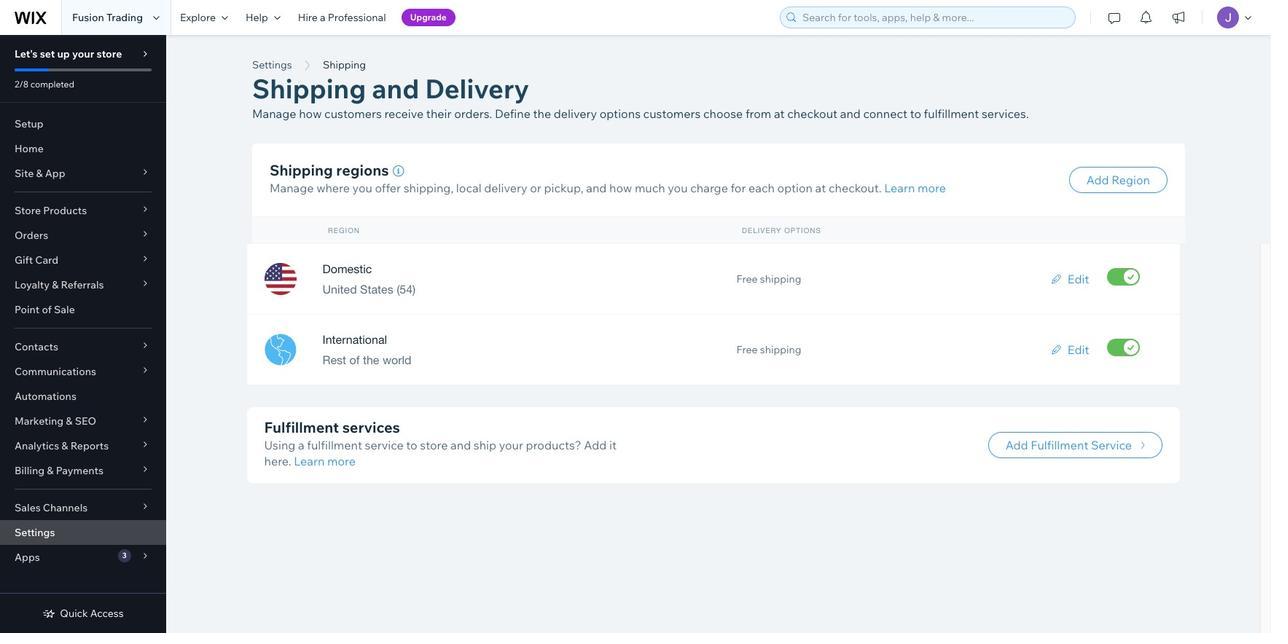 Task type: describe. For each thing, give the bounding box(es) containing it.
sidebar element
[[0, 35, 166, 634]]

offer
[[375, 181, 401, 196]]

shipping,
[[404, 181, 454, 196]]

marketing & seo button
[[0, 409, 166, 434]]

their
[[426, 106, 452, 121]]

quick access
[[60, 607, 124, 620]]

channels
[[43, 502, 88, 515]]

let's
[[15, 47, 38, 61]]

communications button
[[0, 359, 166, 384]]

apps
[[15, 551, 40, 564]]

free for international rest of the world
[[737, 343, 758, 357]]

shipping regions
[[270, 161, 389, 180]]

products?
[[526, 438, 582, 453]]

upgrade button
[[401, 9, 456, 26]]

billing & payments
[[15, 464, 104, 478]]

gift card
[[15, 254, 58, 267]]

from
[[746, 106, 772, 121]]

fulfillment inside using a fulfillment service to store and ship your products? add it here.
[[307, 438, 362, 453]]

add inside using a fulfillment service to store and ship your products? add it here.
[[584, 438, 607, 453]]

it
[[610, 438, 617, 453]]

gift card button
[[0, 248, 166, 273]]

1 vertical spatial at
[[816, 181, 826, 196]]

0 horizontal spatial learn
[[294, 455, 325, 469]]

help
[[246, 11, 268, 24]]

add for add region
[[1087, 173, 1109, 187]]

much
[[635, 181, 666, 196]]

hire
[[298, 11, 318, 24]]

2/8 completed
[[15, 79, 74, 90]]

set
[[40, 47, 55, 61]]

home
[[15, 142, 44, 155]]

manage where you offer shipping, local delivery or pickup, and how much you charge for each option at checkout. learn more
[[270, 181, 946, 196]]

payments
[[56, 464, 104, 478]]

setup link
[[0, 112, 166, 136]]

access
[[90, 607, 124, 620]]

1 vertical spatial how
[[610, 181, 632, 196]]

& for marketing
[[66, 415, 73, 428]]

options
[[600, 106, 641, 121]]

using a fulfillment service to store and ship your products? add it here.
[[264, 438, 617, 469]]

of inside "sidebar" element
[[42, 303, 52, 316]]

delivery inside shipping and delivery manage how customers receive their orders. define the delivery options customers choose from at checkout and connect to fulfillment services.
[[554, 106, 597, 121]]

loyalty
[[15, 279, 50, 292]]

service
[[365, 438, 404, 453]]

states
[[360, 283, 394, 296]]

1 you from the left
[[353, 181, 373, 196]]

loyalty & referrals
[[15, 279, 104, 292]]

& for loyalty
[[52, 279, 59, 292]]

3
[[122, 551, 127, 561]]

settings inside "sidebar" element
[[15, 526, 55, 540]]

quick
[[60, 607, 88, 620]]

site & app button
[[0, 161, 166, 186]]

a for using
[[298, 438, 305, 453]]

world
[[383, 354, 412, 367]]

Search for tools, apps, help & more... field
[[798, 7, 1071, 28]]

sales channels button
[[0, 496, 166, 521]]

your inside "sidebar" element
[[72, 47, 94, 61]]

1 horizontal spatial settings link
[[245, 58, 299, 72]]

setup
[[15, 117, 44, 131]]

edit image for international rest of the world
[[1052, 345, 1062, 355]]

add fulfillment service
[[1006, 438, 1132, 453]]

0 vertical spatial learn
[[885, 181, 915, 196]]

info tooltip image
[[393, 166, 404, 178]]

rest
[[323, 354, 346, 367]]

fulfillment inside button
[[1031, 438, 1089, 453]]

connect
[[864, 106, 908, 121]]

a for hire
[[320, 11, 326, 24]]

for
[[731, 181, 746, 196]]

site & app
[[15, 167, 65, 180]]

shipping for international rest of the world
[[760, 343, 802, 357]]

automations
[[15, 390, 77, 403]]

point of sale link
[[0, 297, 166, 322]]

fulfillment inside shipping and delivery manage how customers receive their orders. define the delivery options customers choose from at checkout and connect to fulfillment services.
[[924, 106, 979, 121]]

2 you from the left
[[668, 181, 688, 196]]

international rest of the world
[[323, 333, 412, 367]]

international
[[323, 333, 387, 346]]

sales
[[15, 502, 41, 515]]

free shipping for international rest of the world
[[737, 343, 802, 357]]

billing
[[15, 464, 45, 478]]

option
[[778, 181, 813, 196]]

free shipping for domestic united states (54)
[[737, 273, 802, 286]]

completed
[[30, 79, 74, 90]]

delivery options
[[742, 226, 822, 235]]

store inside "sidebar" element
[[97, 47, 122, 61]]

store inside using a fulfillment service to store and ship your products? add it here.
[[420, 438, 448, 453]]

point
[[15, 303, 40, 316]]

edit for international rest of the world
[[1068, 342, 1090, 357]]

point of sale
[[15, 303, 75, 316]]

charge
[[691, 181, 728, 196]]

delivery
[[742, 226, 782, 235]]

hire a professional
[[298, 11, 386, 24]]

options
[[785, 226, 822, 235]]



Task type: locate. For each thing, give the bounding box(es) containing it.
1 horizontal spatial more
[[918, 181, 946, 196]]

0 horizontal spatial settings link
[[0, 521, 166, 545]]

shipping up the where
[[270, 161, 333, 180]]

0 vertical spatial delivery
[[554, 106, 597, 121]]

0 horizontal spatial add
[[584, 438, 607, 453]]

0 vertical spatial of
[[42, 303, 52, 316]]

0 vertical spatial shipping
[[760, 273, 802, 286]]

1 vertical spatial learn
[[294, 455, 325, 469]]

1 vertical spatial to
[[406, 438, 418, 453]]

store right service
[[420, 438, 448, 453]]

professional
[[328, 11, 386, 24]]

each
[[749, 181, 775, 196]]

1 free from the top
[[737, 273, 758, 286]]

to
[[910, 106, 922, 121], [406, 438, 418, 453]]

1 horizontal spatial store
[[420, 438, 448, 453]]

0 horizontal spatial more
[[327, 455, 356, 469]]

2 free from the top
[[737, 343, 758, 357]]

1 horizontal spatial your
[[499, 438, 524, 453]]

add
[[1087, 173, 1109, 187], [1006, 438, 1029, 453], [584, 438, 607, 453]]

0 horizontal spatial how
[[299, 106, 322, 121]]

learn more link down fulfillment services
[[294, 455, 356, 469]]

define
[[495, 106, 531, 121]]

1 shipping from the top
[[760, 273, 802, 286]]

1 edit image from the top
[[1052, 274, 1062, 284]]

free
[[737, 273, 758, 286], [737, 343, 758, 357]]

and up receive
[[372, 72, 419, 105]]

shipping for domestic united states (54)
[[760, 273, 802, 286]]

the inside international rest of the world
[[363, 354, 379, 367]]

1 vertical spatial fulfillment
[[307, 438, 362, 453]]

learn
[[885, 181, 915, 196], [294, 455, 325, 469]]

a right using
[[298, 438, 305, 453]]

hire a professional link
[[289, 0, 395, 35]]

fulfillment up using
[[264, 419, 339, 437]]

1 vertical spatial manage
[[270, 181, 314, 196]]

1 horizontal spatial at
[[816, 181, 826, 196]]

0 vertical spatial fulfillment
[[264, 419, 339, 437]]

1 vertical spatial region
[[328, 226, 360, 235]]

let's set up your store
[[15, 47, 122, 61]]

1 horizontal spatial delivery
[[554, 106, 597, 121]]

1 vertical spatial shipping
[[252, 72, 366, 105]]

add for add fulfillment service
[[1006, 438, 1029, 453]]

where
[[317, 181, 350, 196]]

0 horizontal spatial learn more link
[[294, 455, 356, 469]]

learn more link
[[885, 181, 946, 196], [294, 455, 356, 469]]

the inside shipping and delivery manage how customers receive their orders. define the delivery options customers choose from at checkout and connect to fulfillment services.
[[533, 106, 551, 121]]

& right loyalty
[[52, 279, 59, 292]]

1 horizontal spatial settings
[[252, 58, 292, 71]]

0 horizontal spatial settings
[[15, 526, 55, 540]]

1 vertical spatial delivery
[[484, 181, 528, 196]]

shipping and delivery manage how customers receive their orders. define the delivery options customers choose from at checkout and connect to fulfillment services.
[[252, 72, 1029, 121]]

edit image for domestic united states (54)
[[1052, 274, 1062, 284]]

0 horizontal spatial delivery
[[484, 181, 528, 196]]

marketing
[[15, 415, 64, 428]]

analytics & reports button
[[0, 434, 166, 459]]

shipping for and
[[252, 72, 366, 105]]

0 horizontal spatial region
[[328, 226, 360, 235]]

0 vertical spatial how
[[299, 106, 322, 121]]

2 horizontal spatial add
[[1087, 173, 1109, 187]]

1 horizontal spatial you
[[668, 181, 688, 196]]

0 vertical spatial settings
[[252, 58, 292, 71]]

1 vertical spatial fulfillment
[[1031, 438, 1089, 453]]

and right pickup, at left
[[586, 181, 607, 196]]

shipping down hire a professional 'link'
[[323, 58, 366, 71]]

billing & payments button
[[0, 459, 166, 483]]

1 vertical spatial settings
[[15, 526, 55, 540]]

0 horizontal spatial of
[[42, 303, 52, 316]]

0 vertical spatial edit image
[[1052, 274, 1062, 284]]

1 customers from the left
[[325, 106, 382, 121]]

1 vertical spatial your
[[499, 438, 524, 453]]

1 vertical spatial learn more link
[[294, 455, 356, 469]]

add inside button
[[1006, 438, 1029, 453]]

edit
[[1068, 272, 1090, 286], [1068, 342, 1090, 357]]

1 horizontal spatial how
[[610, 181, 632, 196]]

& left the seo
[[66, 415, 73, 428]]

1 free shipping from the top
[[737, 273, 802, 286]]

the
[[533, 106, 551, 121], [363, 354, 379, 367]]

card
[[35, 254, 58, 267]]

fulfillment down fulfillment services
[[307, 438, 362, 453]]

and inside using a fulfillment service to store and ship your products? add it here.
[[451, 438, 471, 453]]

your
[[72, 47, 94, 61], [499, 438, 524, 453]]

store down fusion trading at the top left of page
[[97, 47, 122, 61]]

2 free shipping from the top
[[737, 343, 802, 357]]

1 horizontal spatial add
[[1006, 438, 1029, 453]]

using
[[264, 438, 296, 453]]

at right from
[[774, 106, 785, 121]]

0 horizontal spatial at
[[774, 106, 785, 121]]

& for analytics
[[61, 440, 68, 453]]

a
[[320, 11, 326, 24], [298, 438, 305, 453]]

2 shipping from the top
[[760, 343, 802, 357]]

you right much
[[668, 181, 688, 196]]

settings down help button
[[252, 58, 292, 71]]

2 vertical spatial shipping
[[270, 161, 333, 180]]

1 vertical spatial settings link
[[0, 521, 166, 545]]

1 horizontal spatial fulfillment
[[924, 106, 979, 121]]

1 vertical spatial the
[[363, 354, 379, 367]]

0 vertical spatial region
[[1112, 173, 1151, 187]]

learn more link right checkout.
[[885, 181, 946, 196]]

or
[[530, 181, 542, 196]]

at inside shipping and delivery manage how customers receive their orders. define the delivery options customers choose from at checkout and connect to fulfillment services.
[[774, 106, 785, 121]]

0 vertical spatial edit
[[1068, 272, 1090, 286]]

service
[[1092, 438, 1132, 453]]

1 horizontal spatial learn more link
[[885, 181, 946, 196]]

analytics & reports
[[15, 440, 109, 453]]

region inside button
[[1112, 173, 1151, 187]]

at right the option on the top
[[816, 181, 826, 196]]

0 vertical spatial free shipping
[[737, 273, 802, 286]]

0 vertical spatial the
[[533, 106, 551, 121]]

& right the 'site'
[[36, 167, 43, 180]]

and left connect
[[840, 106, 861, 121]]

contacts
[[15, 341, 58, 354]]

0 vertical spatial to
[[910, 106, 922, 121]]

upgrade
[[410, 12, 447, 23]]

1 vertical spatial free
[[737, 343, 758, 357]]

orders
[[15, 229, 48, 242]]

learn right 'here.'
[[294, 455, 325, 469]]

0 horizontal spatial customers
[[325, 106, 382, 121]]

1 vertical spatial more
[[327, 455, 356, 469]]

quick access button
[[43, 607, 124, 620]]

contacts button
[[0, 335, 166, 359]]

edit for domestic united states (54)
[[1068, 272, 1090, 286]]

& left reports
[[61, 440, 68, 453]]

settings link
[[245, 58, 299, 72], [0, 521, 166, 545]]

add inside button
[[1087, 173, 1109, 187]]

1 vertical spatial free shipping
[[737, 343, 802, 357]]

1 vertical spatial edit
[[1068, 342, 1090, 357]]

1 horizontal spatial learn
[[885, 181, 915, 196]]

of left sale
[[42, 303, 52, 316]]

& right billing
[[47, 464, 54, 478]]

1 horizontal spatial a
[[320, 11, 326, 24]]

1 vertical spatial a
[[298, 438, 305, 453]]

2 customers from the left
[[644, 106, 701, 121]]

shipping for regions
[[270, 161, 333, 180]]

a inside using a fulfillment service to store and ship your products? add it here.
[[298, 438, 305, 453]]

0 horizontal spatial you
[[353, 181, 373, 196]]

you down regions
[[353, 181, 373, 196]]

0 horizontal spatial fulfillment
[[264, 419, 339, 437]]

home link
[[0, 136, 166, 161]]

2/8
[[15, 79, 29, 90]]

free for domestic united states (54)
[[737, 273, 758, 286]]

the right define
[[533, 106, 551, 121]]

& for site
[[36, 167, 43, 180]]

delivery left or
[[484, 181, 528, 196]]

and left ship
[[451, 438, 471, 453]]

0 horizontal spatial store
[[97, 47, 122, 61]]

1 edit from the top
[[1068, 272, 1090, 286]]

united
[[323, 283, 357, 296]]

at
[[774, 106, 785, 121], [816, 181, 826, 196]]

to right connect
[[910, 106, 922, 121]]

orders.
[[454, 106, 493, 121]]

0 horizontal spatial a
[[298, 438, 305, 453]]

0 horizontal spatial fulfillment
[[307, 438, 362, 453]]

& for billing
[[47, 464, 54, 478]]

of right rest
[[350, 354, 360, 367]]

checkout.
[[829, 181, 882, 196]]

1 vertical spatial edit image
[[1052, 345, 1062, 355]]

local
[[456, 181, 482, 196]]

how left much
[[610, 181, 632, 196]]

how inside shipping and delivery manage how customers receive their orders. define the delivery options customers choose from at checkout and connect to fulfillment services.
[[299, 106, 322, 121]]

of inside international rest of the world
[[350, 354, 360, 367]]

shipping
[[323, 58, 366, 71], [252, 72, 366, 105], [270, 161, 333, 180]]

learn more
[[294, 455, 356, 469]]

2 edit image from the top
[[1052, 345, 1062, 355]]

&
[[36, 167, 43, 180], [52, 279, 59, 292], [66, 415, 73, 428], [61, 440, 68, 453], [47, 464, 54, 478]]

1 vertical spatial store
[[420, 438, 448, 453]]

shipping
[[760, 273, 802, 286], [760, 343, 802, 357]]

0 horizontal spatial to
[[406, 438, 418, 453]]

customers left choose at right
[[644, 106, 701, 121]]

products
[[43, 204, 87, 217]]

store products
[[15, 204, 87, 217]]

app
[[45, 167, 65, 180]]

a right hire
[[320, 11, 326, 24]]

here.
[[264, 455, 291, 469]]

shipping inside shipping and delivery manage how customers receive their orders. define the delivery options customers choose from at checkout and connect to fulfillment services.
[[252, 72, 366, 105]]

1 horizontal spatial to
[[910, 106, 922, 121]]

to right service
[[406, 438, 418, 453]]

receive
[[385, 106, 424, 121]]

1 horizontal spatial customers
[[644, 106, 701, 121]]

automations link
[[0, 384, 166, 409]]

delivery left options
[[554, 106, 597, 121]]

0 vertical spatial settings link
[[245, 58, 299, 72]]

fulfillment left the service
[[1031, 438, 1089, 453]]

delivery
[[425, 72, 530, 105]]

0 vertical spatial fulfillment
[[924, 106, 979, 121]]

0 horizontal spatial the
[[363, 354, 379, 367]]

customers left receive
[[325, 106, 382, 121]]

1 horizontal spatial fulfillment
[[1031, 438, 1089, 453]]

0 horizontal spatial your
[[72, 47, 94, 61]]

settings link down help button
[[245, 58, 299, 72]]

store
[[15, 204, 41, 217]]

your inside using a fulfillment service to store and ship your products? add it here.
[[499, 438, 524, 453]]

fulfillment
[[924, 106, 979, 121], [307, 438, 362, 453]]

fusion
[[72, 11, 104, 24]]

0 vertical spatial a
[[320, 11, 326, 24]]

region
[[1112, 173, 1151, 187], [328, 226, 360, 235]]

1 horizontal spatial the
[[533, 106, 551, 121]]

shipping down hire
[[252, 72, 366, 105]]

to inside shipping and delivery manage how customers receive their orders. define the delivery options customers choose from at checkout and connect to fulfillment services.
[[910, 106, 922, 121]]

explore
[[180, 11, 216, 24]]

checkout
[[788, 106, 838, 121]]

domestic united states (54)
[[323, 262, 416, 296]]

your right up
[[72, 47, 94, 61]]

your right ship
[[499, 438, 524, 453]]

0 vertical spatial free
[[737, 273, 758, 286]]

fusion trading
[[72, 11, 143, 24]]

analytics
[[15, 440, 59, 453]]

ship
[[474, 438, 497, 453]]

store products button
[[0, 198, 166, 223]]

choose
[[704, 106, 743, 121]]

loyalty & referrals button
[[0, 273, 166, 297]]

1 vertical spatial shipping
[[760, 343, 802, 357]]

2 edit from the top
[[1068, 342, 1090, 357]]

seo
[[75, 415, 96, 428]]

fulfillment services
[[264, 419, 400, 437]]

to inside using a fulfillment service to store and ship your products? add it here.
[[406, 438, 418, 453]]

learn more link for using a fulfillment service to store and ship your products? add it here.
[[294, 455, 356, 469]]

and
[[372, 72, 419, 105], [840, 106, 861, 121], [586, 181, 607, 196], [451, 438, 471, 453]]

manage
[[252, 106, 296, 121], [270, 181, 314, 196]]

learn more link for manage where you offer shipping, local delivery or pickup, and how much you charge for each option at checkout.
[[885, 181, 946, 196]]

1 vertical spatial of
[[350, 354, 360, 367]]

fulfillment left "services."
[[924, 106, 979, 121]]

add fulfillment service button
[[988, 432, 1163, 459]]

trading
[[106, 11, 143, 24]]

how up shipping regions
[[299, 106, 322, 121]]

free shipping
[[737, 273, 802, 286], [737, 343, 802, 357]]

0 vertical spatial store
[[97, 47, 122, 61]]

a inside 'link'
[[320, 11, 326, 24]]

manage inside shipping and delivery manage how customers receive their orders. define the delivery options customers choose from at checkout and connect to fulfillment services.
[[252, 106, 296, 121]]

referrals
[[61, 279, 104, 292]]

1 horizontal spatial region
[[1112, 173, 1151, 187]]

services.
[[982, 106, 1029, 121]]

sales channels
[[15, 502, 88, 515]]

reports
[[70, 440, 109, 453]]

settings link down channels
[[0, 521, 166, 545]]

0 vertical spatial shipping
[[323, 58, 366, 71]]

1 horizontal spatial of
[[350, 354, 360, 367]]

learn right checkout.
[[885, 181, 915, 196]]

edit image
[[1052, 274, 1062, 284], [1052, 345, 1062, 355]]

0 vertical spatial at
[[774, 106, 785, 121]]

0 vertical spatial your
[[72, 47, 94, 61]]

0 vertical spatial manage
[[252, 106, 296, 121]]

add region button
[[1069, 167, 1168, 193]]

the left world
[[363, 354, 379, 367]]

0 vertical spatial learn more link
[[885, 181, 946, 196]]

settings down sales
[[15, 526, 55, 540]]

0 vertical spatial more
[[918, 181, 946, 196]]



